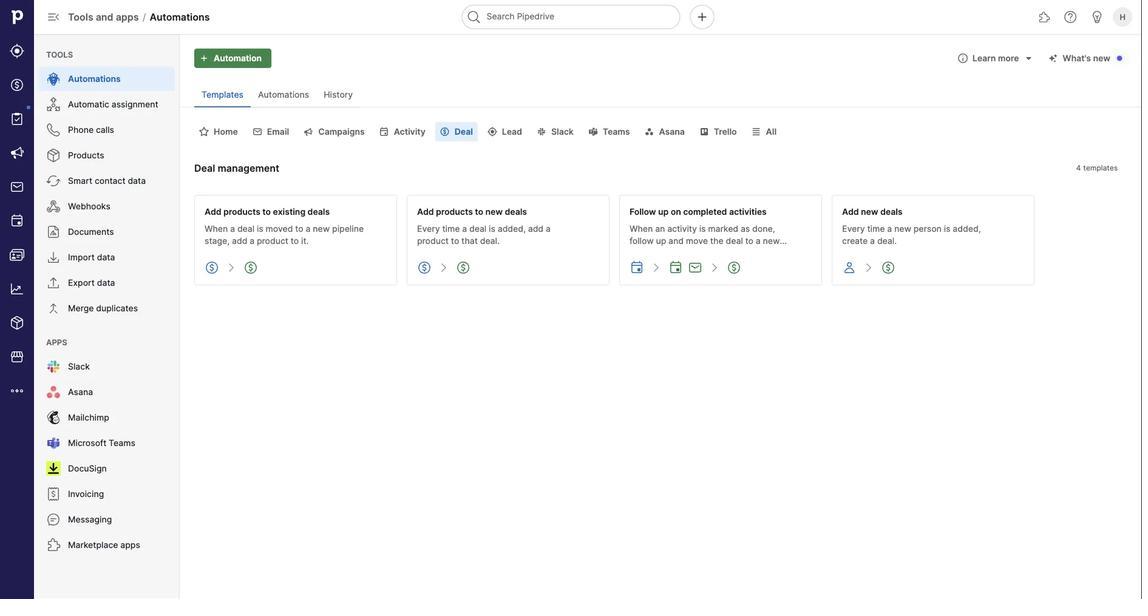 Task type: describe. For each thing, give the bounding box(es) containing it.
color undefined image for webhooks
[[46, 199, 61, 214]]

every time a new person is added, create a deal.
[[842, 224, 981, 246]]

time for deal.
[[868, 224, 885, 234]]

microsoft teams link
[[39, 431, 175, 456]]

on
[[671, 207, 681, 217]]

more image
[[10, 384, 24, 398]]

done,
[[753, 224, 775, 234]]

phone calls link
[[39, 118, 175, 142]]

when a deal is moved to a new pipeline stage, add a product to it.
[[205, 224, 364, 246]]

home image
[[8, 8, 26, 26]]

/
[[143, 11, 146, 23]]

color undefined image for asana
[[46, 385, 61, 400]]

h button
[[1111, 5, 1135, 29]]

campaigns
[[318, 127, 365, 137]]

when an activity is marked as done, follow up and move the deal to a new pipeline stage.
[[630, 224, 780, 258]]

color primary image
[[1046, 53, 1061, 63]]

microsoft teams
[[68, 438, 135, 449]]

sales assistant image
[[1090, 10, 1105, 24]]

import data link
[[39, 245, 175, 270]]

stage.
[[664, 248, 689, 258]]

color secondary rgba image for slack
[[534, 127, 549, 137]]

learn more
[[973, 53, 1019, 63]]

asana link
[[39, 380, 175, 405]]

is inside every time a deal is added, add a product to that deal.
[[489, 224, 496, 234]]

deal management
[[194, 162, 279, 174]]

messaging
[[68, 515, 112, 525]]

to up every time a deal is added, add a product to that deal. at the top of the page
[[475, 207, 484, 217]]

color undefined image for smart contact data
[[46, 174, 61, 188]]

deal for deal management
[[194, 162, 215, 174]]

as
[[741, 224, 750, 234]]

0 vertical spatial apps
[[116, 11, 139, 23]]

pipeline inside when an activity is marked as done, follow up and move the deal to a new pipeline stage.
[[630, 248, 662, 258]]

the
[[711, 236, 724, 246]]

new up create
[[861, 207, 879, 217]]

deal inside every time a deal is added, add a product to that deal.
[[470, 224, 487, 234]]

to left 'it.' at the left top
[[291, 236, 299, 246]]

add inside when a deal is moved to a new pipeline stage, add a product to it.
[[232, 236, 247, 246]]

a inside when an activity is marked as done, follow up and move the deal to a new pipeline stage.
[[756, 236, 761, 246]]

color muted image for add
[[224, 261, 239, 275]]

color secondary rgba image for asana
[[642, 127, 657, 137]]

every time a deal is added, add a product to that deal.
[[417, 224, 551, 246]]

phone
[[68, 125, 94, 135]]

products for time
[[436, 207, 473, 217]]

trello button
[[695, 122, 742, 142]]

export
[[68, 278, 95, 288]]

what's new button
[[1044, 49, 1128, 68]]

calls
[[96, 125, 114, 135]]

color secondary rgba image for all
[[749, 127, 764, 137]]

webhooks link
[[39, 194, 175, 219]]

leads image
[[10, 44, 24, 58]]

1 vertical spatial apps
[[120, 540, 140, 551]]

phone calls
[[68, 125, 114, 135]]

color secondary rgba image for teams
[[586, 127, 601, 137]]

completed
[[683, 207, 727, 217]]

color undefined image for messaging
[[46, 513, 61, 527]]

what's
[[1063, 53, 1092, 63]]

tools and apps / automations
[[68, 11, 210, 23]]

smart
[[68, 176, 92, 186]]

add new deals
[[842, 207, 903, 217]]

data for export data
[[97, 278, 115, 288]]

import
[[68, 252, 95, 263]]

sales inbox image
[[10, 180, 24, 194]]

2 color primary image from the left
[[1022, 53, 1036, 63]]

is inside when an activity is marked as done, follow up and move the deal to a new pipeline stage.
[[700, 224, 706, 234]]

activity button
[[375, 122, 430, 142]]

is inside every time a new person is added, create a deal.
[[944, 224, 951, 234]]

lead button
[[483, 122, 527, 142]]

add products to existing deals
[[205, 207, 330, 217]]

automations inside menu item
[[68, 74, 121, 84]]

create
[[842, 236, 868, 246]]

activities image
[[10, 214, 24, 228]]

deal button
[[435, 122, 478, 142]]

add for add products to existing deals
[[205, 207, 221, 217]]

merge duplicates
[[68, 303, 138, 314]]

4
[[1077, 164, 1081, 173]]

when for when a deal is moved to a new pipeline stage, add a product to it.
[[205, 224, 228, 234]]

is inside when a deal is moved to a new pipeline stage, add a product to it.
[[257, 224, 263, 234]]

automation
[[214, 53, 262, 63]]

asana inside button
[[659, 127, 685, 137]]

0 vertical spatial up
[[658, 207, 669, 217]]

stage,
[[205, 236, 230, 246]]

that
[[462, 236, 478, 246]]

color undefined image for export data
[[46, 276, 61, 290]]

activity
[[394, 127, 426, 137]]

marketplace image
[[10, 350, 24, 364]]

color active image for every time a deal is added, add a product to that deal.
[[417, 261, 432, 275]]

3 deals from the left
[[881, 207, 903, 217]]

Search Pipedrive field
[[462, 5, 681, 29]]

deals image
[[10, 78, 24, 92]]

it.
[[301, 236, 309, 246]]

management
[[218, 162, 279, 174]]

microsoft
[[68, 438, 106, 449]]

contact
[[95, 176, 125, 186]]

teams inside menu
[[109, 438, 135, 449]]

deal inside when an activity is marked as done, follow up and move the deal to a new pipeline stage.
[[726, 236, 743, 246]]

time for to
[[442, 224, 460, 234]]

automatic
[[68, 99, 109, 110]]

automation button
[[194, 49, 272, 68]]

color undefined image for invoicing
[[46, 487, 61, 502]]

pipeline inside when a deal is moved to a new pipeline stage, add a product to it.
[[332, 224, 364, 234]]

color secondary rgba image for home
[[197, 127, 211, 137]]

new inside button
[[1094, 53, 1111, 63]]

documents
[[68, 227, 114, 237]]

0 vertical spatial automations
[[150, 11, 210, 23]]

activity
[[668, 224, 697, 234]]

color secondary rgba image for trello
[[697, 127, 712, 137]]

2 color positive image from the left
[[669, 261, 683, 275]]

marketplace apps
[[68, 540, 140, 551]]

all button
[[747, 122, 782, 142]]

color positive image for deal.
[[881, 261, 896, 275]]

activities
[[729, 207, 767, 217]]

color secondary rgba image for lead
[[485, 127, 500, 137]]

apps
[[46, 338, 67, 347]]

color undefined image for documents
[[46, 225, 61, 239]]

merge
[[68, 303, 94, 314]]

automations menu item
[[34, 67, 180, 91]]

menu containing automations
[[34, 34, 180, 600]]

color undefined image up campaigns "icon" at the top
[[10, 112, 24, 126]]

learn more button
[[954, 49, 1039, 68]]

color undefined image for import data
[[46, 250, 61, 265]]

what's new
[[1063, 53, 1111, 63]]



Task type: locate. For each thing, give the bounding box(es) containing it.
asana button
[[640, 122, 690, 142]]

0 horizontal spatial when
[[205, 224, 228, 234]]

1 horizontal spatial time
[[868, 224, 885, 234]]

1 vertical spatial teams
[[109, 438, 135, 449]]

color secondary rgba image inside activity button
[[377, 127, 392, 137]]

5 color undefined image from the top
[[46, 225, 61, 239]]

2 color muted image from the left
[[437, 261, 451, 275]]

duplicates
[[96, 303, 138, 314]]

an
[[655, 224, 665, 234]]

color primary image left learn at the right top of the page
[[956, 53, 971, 63]]

trello
[[714, 127, 737, 137]]

color secondary rgba image for email
[[250, 127, 265, 137]]

products up that
[[436, 207, 473, 217]]

tools right the menu toggle "image"
[[68, 11, 93, 23]]

color secondary rgba image
[[197, 127, 211, 137], [301, 127, 316, 137], [438, 127, 452, 137], [485, 127, 500, 137], [534, 127, 549, 137], [586, 127, 601, 137], [642, 127, 657, 137]]

color undefined image inside slack link
[[46, 360, 61, 374]]

1 vertical spatial and
[[669, 236, 684, 246]]

smart contact data link
[[39, 169, 175, 193]]

0 horizontal spatial time
[[442, 224, 460, 234]]

color secondary rgba image inside all button
[[749, 127, 764, 137]]

color muted image for move
[[649, 261, 664, 275]]

0 vertical spatial deal
[[455, 127, 473, 137]]

color undefined image left automatic
[[46, 97, 61, 112]]

color undefined image inside marketplace apps link
[[46, 538, 61, 553]]

1 horizontal spatial when
[[630, 224, 653, 234]]

2 vertical spatial data
[[97, 278, 115, 288]]

learn
[[973, 53, 996, 63]]

1 horizontal spatial teams
[[603, 127, 630, 137]]

0 vertical spatial teams
[[603, 127, 630, 137]]

color secondary rgba image for activity
[[377, 127, 392, 137]]

slack button
[[532, 122, 579, 142]]

color secondary rgba image left lead
[[485, 127, 500, 137]]

0 horizontal spatial deal
[[194, 162, 215, 174]]

color secondary rgba image
[[250, 127, 265, 137], [377, 127, 392, 137], [697, 127, 712, 137], [749, 127, 764, 137]]

webhooks
[[68, 201, 111, 212]]

up
[[658, 207, 669, 217], [656, 236, 666, 246]]

color secondary rgba image left 'home'
[[197, 127, 211, 137]]

1 product from the left
[[257, 236, 288, 246]]

0 horizontal spatial deals
[[308, 207, 330, 217]]

color muted image down "the"
[[708, 261, 722, 275]]

every for every time a deal is added, add a product to that deal.
[[417, 224, 440, 234]]

4 color secondary rgba image from the left
[[749, 127, 764, 137]]

deals up every time a new person is added, create a deal.
[[881, 207, 903, 217]]

when up the stage,
[[205, 224, 228, 234]]

1 vertical spatial up
[[656, 236, 666, 246]]

deal inside when a deal is moved to a new pipeline stage, add a product to it.
[[237, 224, 255, 234]]

to up 'moved'
[[263, 207, 271, 217]]

color undefined image inside 'smart contact data' link
[[46, 174, 61, 188]]

1 color secondary rgba image from the left
[[250, 127, 265, 137]]

new right 'moved'
[[313, 224, 330, 234]]

marketplace apps link
[[39, 533, 175, 558]]

1 color muted image from the left
[[224, 261, 239, 275]]

color secondary rgba image inside deal 'button'
[[438, 127, 452, 137]]

color primary image
[[956, 53, 971, 63], [1022, 53, 1036, 63]]

color undefined image for products
[[46, 148, 61, 163]]

1 every from the left
[[417, 224, 440, 234]]

2 deal. from the left
[[878, 236, 897, 246]]

every up create
[[842, 224, 865, 234]]

automations link
[[39, 67, 175, 91]]

0 vertical spatial slack
[[552, 127, 574, 137]]

1 color positive image from the left
[[244, 261, 258, 275]]

color undefined image inside "docusign" link
[[46, 462, 61, 476]]

2 color active image from the left
[[842, 261, 857, 275]]

0 horizontal spatial color primary image
[[956, 53, 971, 63]]

4 color undefined image from the top
[[46, 199, 61, 214]]

deal down as
[[726, 236, 743, 246]]

color undefined image inside asana link
[[46, 385, 61, 400]]

color undefined image inside invoicing "link"
[[46, 487, 61, 502]]

3 color secondary rgba image from the left
[[697, 127, 712, 137]]

color undefined image for marketplace apps
[[46, 538, 61, 553]]

1 color active image from the left
[[205, 261, 219, 275]]

deal down add products to existing deals
[[237, 224, 255, 234]]

color undefined image for automations
[[46, 72, 61, 86]]

is right person on the right of page
[[944, 224, 951, 234]]

4 color muted image from the left
[[708, 261, 722, 275]]

h
[[1120, 12, 1126, 22]]

home button
[[194, 122, 243, 142]]

0 horizontal spatial color active image
[[205, 261, 219, 275]]

deals right existing on the left
[[308, 207, 330, 217]]

when up follow
[[630, 224, 653, 234]]

color muted image down every time a deal is added, add a product to that deal. at the top of the page
[[437, 261, 451, 275]]

color secondary rgba image inside lead button
[[485, 127, 500, 137]]

1 horizontal spatial pipeline
[[630, 248, 662, 258]]

export data link
[[39, 271, 175, 295]]

2 products from the left
[[436, 207, 473, 217]]

1 products from the left
[[224, 207, 260, 217]]

1 horizontal spatial product
[[417, 236, 449, 246]]

automations up the "email"
[[258, 90, 309, 100]]

6 color undefined image from the top
[[46, 276, 61, 290]]

color active image
[[417, 261, 432, 275], [842, 261, 857, 275]]

apps left /
[[116, 11, 139, 23]]

color undefined image inside automations link
[[46, 72, 61, 86]]

color undefined image left invoicing
[[46, 487, 61, 502]]

1 color secondary rgba image from the left
[[197, 127, 211, 137]]

deal. right create
[[878, 236, 897, 246]]

add for add new deals
[[842, 207, 859, 217]]

up down an
[[656, 236, 666, 246]]

color active image for when an activity is marked as done, follow up and move the deal to a new pipeline stage.
[[630, 261, 644, 275]]

1 is from the left
[[257, 224, 263, 234]]

0 horizontal spatial add
[[232, 236, 247, 246]]

1 added, from the left
[[498, 224, 526, 234]]

deal
[[455, 127, 473, 137], [194, 162, 215, 174]]

1 horizontal spatial added,
[[953, 224, 981, 234]]

color undefined image inside webhooks link
[[46, 199, 61, 214]]

2 color secondary rgba image from the left
[[301, 127, 316, 137]]

7 color undefined image from the top
[[46, 301, 61, 316]]

add products to new deals
[[417, 207, 527, 217]]

2 when from the left
[[630, 224, 653, 234]]

color secondary rgba image right slack button at the top of page
[[586, 127, 601, 137]]

11 color undefined image from the top
[[46, 538, 61, 553]]

0 horizontal spatial products
[[224, 207, 260, 217]]

asana
[[659, 127, 685, 137], [68, 387, 93, 398]]

color positive image down when a deal is moved to a new pipeline stage, add a product to it.
[[244, 261, 258, 275]]

1 add from the left
[[205, 207, 221, 217]]

deals up every time a deal is added, add a product to that deal. at the top of the page
[[505, 207, 527, 217]]

and up stage.
[[669, 236, 684, 246]]

every
[[417, 224, 440, 234], [842, 224, 865, 234]]

0 vertical spatial pipeline
[[332, 224, 364, 234]]

color undefined image for automatic assignment
[[46, 97, 61, 112]]

1 vertical spatial deal
[[194, 162, 215, 174]]

time inside every time a new person is added, create a deal.
[[868, 224, 885, 234]]

7 color secondary rgba image from the left
[[642, 127, 657, 137]]

color secondary rgba image inside the asana button
[[642, 127, 657, 137]]

color active image for when a deal is moved to a new pipeline stage, add a product to it.
[[205, 261, 219, 275]]

1 horizontal spatial color active image
[[630, 261, 644, 275]]

color undefined image left documents at the top
[[46, 225, 61, 239]]

campaigns image
[[10, 146, 24, 160]]

color undefined image left products
[[46, 148, 61, 163]]

color muted image for that
[[437, 261, 451, 275]]

color undefined image inside mailchimp link
[[46, 411, 61, 425]]

deal down 'home' button
[[194, 162, 215, 174]]

1 when from the left
[[205, 224, 228, 234]]

0 horizontal spatial color positive image
[[244, 261, 258, 275]]

invoicing
[[68, 489, 104, 500]]

0 vertical spatial and
[[96, 11, 113, 23]]

products
[[68, 150, 104, 161]]

docusign link
[[39, 457, 175, 481]]

color undefined image for merge duplicates
[[46, 301, 61, 316]]

color undefined image left phone
[[46, 123, 61, 137]]

product down 'moved'
[[257, 236, 288, 246]]

0 horizontal spatial every
[[417, 224, 440, 234]]

asana up mailchimp
[[68, 387, 93, 398]]

1 horizontal spatial color positive image
[[881, 261, 896, 275]]

product left that
[[417, 236, 449, 246]]

lead
[[502, 127, 522, 137]]

time down add products to new deals
[[442, 224, 460, 234]]

marked
[[708, 224, 739, 234]]

add inside every time a deal is added, add a product to that deal.
[[528, 224, 544, 234]]

color undefined image
[[46, 97, 61, 112], [10, 112, 24, 126], [46, 148, 61, 163], [46, 250, 61, 265], [46, 385, 61, 400], [46, 436, 61, 451], [46, 487, 61, 502], [46, 513, 61, 527]]

follow
[[630, 207, 656, 217]]

4 color secondary rgba image from the left
[[485, 127, 500, 137]]

0 vertical spatial data
[[128, 176, 146, 186]]

invoicing link
[[39, 482, 175, 507]]

documents link
[[39, 220, 175, 244]]

history
[[324, 90, 353, 100]]

every down add products to new deals
[[417, 224, 440, 234]]

3 color secondary rgba image from the left
[[438, 127, 452, 137]]

color secondary rgba image left activity in the left of the page
[[377, 127, 392, 137]]

color undefined image right deals icon
[[46, 72, 61, 86]]

1 color undefined image from the top
[[46, 72, 61, 86]]

color undefined image left messaging
[[46, 513, 61, 527]]

color secondary rgba image inside slack button
[[534, 127, 549, 137]]

1 horizontal spatial automations
[[150, 11, 210, 23]]

automations up automatic
[[68, 74, 121, 84]]

1 horizontal spatial every
[[842, 224, 865, 234]]

1 horizontal spatial slack
[[552, 127, 574, 137]]

color undefined image for phone calls
[[46, 123, 61, 137]]

to down as
[[746, 236, 754, 246]]

6 color secondary rgba image from the left
[[586, 127, 601, 137]]

color secondary rgba image inside campaigns button
[[301, 127, 316, 137]]

templates
[[202, 90, 244, 100]]

2 color undefined image from the top
[[46, 123, 61, 137]]

color secondary rgba image left the "email"
[[250, 127, 265, 137]]

products for a
[[224, 207, 260, 217]]

color positive image
[[456, 261, 471, 275], [669, 261, 683, 275], [688, 261, 703, 275], [727, 261, 742, 275]]

3 color muted image from the left
[[649, 261, 664, 275]]

tools for tools and apps / automations
[[68, 11, 93, 23]]

color undefined image inside microsoft teams link
[[46, 436, 61, 451]]

color secondary rgba image left all
[[749, 127, 764, 137]]

color positive image
[[244, 261, 258, 275], [881, 261, 896, 275]]

color active image down the stage,
[[205, 261, 219, 275]]

1 deals from the left
[[308, 207, 330, 217]]

color undefined image left import at the left
[[46, 250, 61, 265]]

color undefined image left the smart
[[46, 174, 61, 188]]

apps down messaging link
[[120, 540, 140, 551]]

up left on
[[658, 207, 669, 217]]

1 color positive image from the left
[[456, 261, 471, 275]]

deal for deal
[[455, 127, 473, 137]]

when inside when a deal is moved to a new pipeline stage, add a product to it.
[[205, 224, 228, 234]]

1 horizontal spatial add
[[528, 224, 544, 234]]

1 horizontal spatial asana
[[659, 127, 685, 137]]

3 is from the left
[[700, 224, 706, 234]]

0 vertical spatial asana
[[659, 127, 685, 137]]

up inside when an activity is marked as done, follow up and move the deal to a new pipeline stage.
[[656, 236, 666, 246]]

4 color positive image from the left
[[727, 261, 742, 275]]

new up every time a deal is added, add a product to that deal. at the top of the page
[[486, 207, 503, 217]]

color secondary rgba image left trello
[[697, 127, 712, 137]]

1 vertical spatial tools
[[46, 50, 73, 59]]

new inside when a deal is moved to a new pipeline stage, add a product to it.
[[313, 224, 330, 234]]

pipeline
[[332, 224, 364, 234], [630, 248, 662, 258]]

color muted image down the stage,
[[224, 261, 239, 275]]

color undefined image inside the import data link
[[46, 250, 61, 265]]

color undefined image for mailchimp
[[46, 411, 61, 425]]

tools down the menu toggle "image"
[[46, 50, 73, 59]]

1 horizontal spatial color active image
[[842, 261, 857, 275]]

to inside every time a deal is added, add a product to that deal.
[[451, 236, 459, 246]]

deals for add products to existing deals
[[308, 207, 330, 217]]

1 vertical spatial slack
[[68, 362, 90, 372]]

added, right person on the right of page
[[953, 224, 981, 234]]

smart contact data
[[68, 176, 146, 186]]

color undefined image inside messaging link
[[46, 513, 61, 527]]

5 color secondary rgba image from the left
[[534, 127, 549, 137]]

2 vertical spatial automations
[[258, 90, 309, 100]]

home
[[214, 127, 238, 137]]

quick add image
[[695, 10, 710, 24]]

0 horizontal spatial asana
[[68, 387, 93, 398]]

4 templates
[[1077, 164, 1118, 173]]

new left person on the right of page
[[895, 224, 912, 234]]

10 color undefined image from the top
[[46, 462, 61, 476]]

0 horizontal spatial color active image
[[417, 261, 432, 275]]

mailchimp
[[68, 413, 109, 423]]

person
[[914, 224, 942, 234]]

0 horizontal spatial slack
[[68, 362, 90, 372]]

mailchimp link
[[39, 406, 175, 430]]

0 vertical spatial add
[[528, 224, 544, 234]]

color undefined image inside automatic assignment link
[[46, 97, 61, 112]]

is down add products to new deals
[[489, 224, 496, 234]]

2 add from the left
[[417, 207, 434, 217]]

all
[[766, 127, 777, 137]]

color secondary rgba image inside 'email' button
[[250, 127, 265, 137]]

color positive image down every time a new person is added, create a deal.
[[881, 261, 896, 275]]

automatic assignment link
[[39, 92, 175, 117]]

1 vertical spatial pipeline
[[630, 248, 662, 258]]

new down done,
[[763, 236, 780, 246]]

slack inside button
[[552, 127, 574, 137]]

2 horizontal spatial deal
[[726, 236, 743, 246]]

templates
[[1084, 164, 1118, 173]]

3 color positive image from the left
[[688, 261, 703, 275]]

1 horizontal spatial color primary image
[[1022, 53, 1036, 63]]

deal up that
[[470, 224, 487, 234]]

color secondary rgba image right activity in the left of the page
[[438, 127, 452, 137]]

when for when an activity is marked as done, follow up and move the deal to a new pipeline stage.
[[630, 224, 653, 234]]

campaigns button
[[299, 122, 370, 142]]

color undefined image
[[46, 72, 61, 86], [46, 123, 61, 137], [46, 174, 61, 188], [46, 199, 61, 214], [46, 225, 61, 239], [46, 276, 61, 290], [46, 301, 61, 316], [46, 360, 61, 374], [46, 411, 61, 425], [46, 462, 61, 476], [46, 538, 61, 553]]

tools inside menu
[[46, 50, 73, 59]]

menu
[[0, 0, 34, 600], [34, 34, 180, 600]]

time down add new deals
[[868, 224, 885, 234]]

color secondary rgba image for campaigns
[[301, 127, 316, 137]]

color undefined image left marketplace
[[46, 538, 61, 553]]

1 color primary image from the left
[[956, 53, 971, 63]]

0 horizontal spatial add
[[205, 207, 221, 217]]

automations right /
[[150, 11, 210, 23]]

color undefined image inside 'merge duplicates' link
[[46, 301, 61, 316]]

quick help image
[[1064, 10, 1078, 24]]

color undefined image right more image
[[46, 385, 61, 400]]

time inside every time a deal is added, add a product to that deal.
[[442, 224, 460, 234]]

color undefined image down apps
[[46, 360, 61, 374]]

color undefined image left microsoft in the bottom left of the page
[[46, 436, 61, 451]]

1 vertical spatial data
[[97, 252, 115, 263]]

every for every time a new person is added, create a deal.
[[842, 224, 865, 234]]

2 deals from the left
[[505, 207, 527, 217]]

to inside when an activity is marked as done, follow up and move the deal to a new pipeline stage.
[[746, 236, 754, 246]]

0 horizontal spatial teams
[[109, 438, 135, 449]]

menu toggle image
[[46, 10, 61, 24]]

color undefined image for microsoft teams
[[46, 436, 61, 451]]

new right what's
[[1094, 53, 1111, 63]]

color undefined image left webhooks
[[46, 199, 61, 214]]

color secondary rgba image right lead
[[534, 127, 549, 137]]

teams inside 'button'
[[603, 127, 630, 137]]

color muted image down create
[[862, 261, 877, 275]]

color primary inverted image
[[197, 53, 211, 63]]

products image
[[10, 316, 24, 330]]

deals
[[308, 207, 330, 217], [505, 207, 527, 217], [881, 207, 903, 217]]

2 color active image from the left
[[630, 261, 644, 275]]

color secondary rgba image for deal
[[438, 127, 452, 137]]

to left that
[[451, 236, 459, 246]]

color secondary rgba image inside the 'trello' button
[[697, 127, 712, 137]]

1 color active image from the left
[[417, 261, 432, 275]]

deals for add products to new deals
[[505, 207, 527, 217]]

deal. inside every time a new person is added, create a deal.
[[878, 236, 897, 246]]

1 horizontal spatial deals
[[505, 207, 527, 217]]

every inside every time a deal is added, add a product to that deal.
[[417, 224, 440, 234]]

slack up asana link
[[68, 362, 90, 372]]

5 color muted image from the left
[[862, 261, 877, 275]]

added, inside every time a deal is added, add a product to that deal.
[[498, 224, 526, 234]]

asana left the 'trello' button at the right of the page
[[659, 127, 685, 137]]

2 time from the left
[[868, 224, 885, 234]]

2 added, from the left
[[953, 224, 981, 234]]

and
[[96, 11, 113, 23], [669, 236, 684, 246]]

1 time from the left
[[442, 224, 460, 234]]

and inside when an activity is marked as done, follow up and move the deal to a new pipeline stage.
[[669, 236, 684, 246]]

to
[[263, 207, 271, 217], [475, 207, 484, 217], [295, 224, 304, 234], [291, 236, 299, 246], [451, 236, 459, 246], [746, 236, 754, 246]]

add for add products to new deals
[[417, 207, 434, 217]]

color secondary rgba image right the "email"
[[301, 127, 316, 137]]

color secondary rgba image inside 'home' button
[[197, 127, 211, 137]]

export data
[[68, 278, 115, 288]]

data for import data
[[97, 252, 115, 263]]

3 add from the left
[[842, 207, 859, 217]]

color undefined image left merge
[[46, 301, 61, 316]]

0 horizontal spatial added,
[[498, 224, 526, 234]]

moved
[[266, 224, 293, 234]]

move
[[686, 236, 708, 246]]

asana inside menu
[[68, 387, 93, 398]]

product inside every time a deal is added, add a product to that deal.
[[417, 236, 449, 246]]

existing
[[273, 207, 306, 217]]

color undefined image left "docusign" on the left
[[46, 462, 61, 476]]

color secondary rgba image right teams 'button'
[[642, 127, 657, 137]]

assignment
[[112, 99, 158, 110]]

email button
[[248, 122, 294, 142]]

when
[[205, 224, 228, 234], [630, 224, 653, 234]]

2 color secondary rgba image from the left
[[377, 127, 392, 137]]

0 horizontal spatial and
[[96, 11, 113, 23]]

follow up on completed activities
[[630, 207, 767, 217]]

added, down add products to new deals
[[498, 224, 526, 234]]

new inside every time a new person is added, create a deal.
[[895, 224, 912, 234]]

0 horizontal spatial product
[[257, 236, 288, 246]]

color active image for every time a new person is added, create a deal.
[[842, 261, 857, 275]]

time
[[442, 224, 460, 234], [868, 224, 885, 234]]

1 deal. from the left
[[480, 236, 500, 246]]

merge duplicates link
[[39, 296, 175, 321]]

1 horizontal spatial deal
[[455, 127, 473, 137]]

product inside when a deal is moved to a new pipeline stage, add a product to it.
[[257, 236, 288, 246]]

deal. right that
[[480, 236, 500, 246]]

docusign
[[68, 464, 107, 474]]

deal
[[237, 224, 255, 234], [470, 224, 487, 234], [726, 236, 743, 246]]

products link
[[39, 143, 175, 168]]

color undefined image left mailchimp
[[46, 411, 61, 425]]

import data
[[68, 252, 115, 263]]

color undefined image inside products link
[[46, 148, 61, 163]]

1 horizontal spatial products
[[436, 207, 473, 217]]

2 is from the left
[[489, 224, 496, 234]]

9 color undefined image from the top
[[46, 411, 61, 425]]

color active image
[[205, 261, 219, 275], [630, 261, 644, 275]]

1 horizontal spatial deal
[[470, 224, 487, 234]]

0 vertical spatial tools
[[68, 11, 93, 23]]

color undefined image left "export"
[[46, 276, 61, 290]]

follow
[[630, 236, 654, 246]]

1 vertical spatial add
[[232, 236, 247, 246]]

3 color undefined image from the top
[[46, 174, 61, 188]]

8 color undefined image from the top
[[46, 360, 61, 374]]

email
[[267, 127, 289, 137]]

data right "export"
[[97, 278, 115, 288]]

2 horizontal spatial add
[[842, 207, 859, 217]]

to up 'it.' at the left top
[[295, 224, 304, 234]]

1 horizontal spatial and
[[669, 236, 684, 246]]

color undefined image inside phone calls link
[[46, 123, 61, 137]]

insights image
[[10, 282, 24, 296]]

0 horizontal spatial deal
[[237, 224, 255, 234]]

data right import at the left
[[97, 252, 115, 263]]

products
[[224, 207, 260, 217], [436, 207, 473, 217]]

contacts image
[[10, 248, 24, 262]]

data right contact at the left of the page
[[128, 176, 146, 186]]

0 horizontal spatial automations
[[68, 74, 121, 84]]

1 vertical spatial automations
[[68, 74, 121, 84]]

deal inside 'button'
[[455, 127, 473, 137]]

1 horizontal spatial add
[[417, 207, 434, 217]]

products up the stage,
[[224, 207, 260, 217]]

color undefined image for slack
[[46, 360, 61, 374]]

new
[[1094, 53, 1111, 63], [486, 207, 503, 217], [861, 207, 879, 217], [313, 224, 330, 234], [895, 224, 912, 234], [763, 236, 780, 246]]

color undefined image for docusign
[[46, 462, 61, 476]]

0 horizontal spatial pipeline
[[332, 224, 364, 234]]

deal left lead button on the top left of the page
[[455, 127, 473, 137]]

teams left the asana button
[[603, 127, 630, 137]]

more
[[998, 53, 1019, 63]]

deal. inside every time a deal is added, add a product to that deal.
[[480, 236, 500, 246]]

color positive image for stage,
[[244, 261, 258, 275]]

color muted image
[[224, 261, 239, 275], [437, 261, 451, 275], [649, 261, 664, 275], [708, 261, 722, 275], [862, 261, 877, 275]]

and left /
[[96, 11, 113, 23]]

2 product from the left
[[417, 236, 449, 246]]

4 is from the left
[[944, 224, 951, 234]]

1 horizontal spatial deal.
[[878, 236, 897, 246]]

slack left teams 'button'
[[552, 127, 574, 137]]

0 horizontal spatial deal.
[[480, 236, 500, 246]]

2 horizontal spatial automations
[[258, 90, 309, 100]]

color secondary rgba image inside teams 'button'
[[586, 127, 601, 137]]

data
[[128, 176, 146, 186], [97, 252, 115, 263], [97, 278, 115, 288]]

teams
[[603, 127, 630, 137], [109, 438, 135, 449]]

slack link
[[39, 355, 175, 379]]

2 color positive image from the left
[[881, 261, 896, 275]]

tools for tools
[[46, 50, 73, 59]]

is down add products to existing deals
[[257, 224, 263, 234]]

is up move
[[700, 224, 706, 234]]

color active image down follow
[[630, 261, 644, 275]]

added, inside every time a new person is added, create a deal.
[[953, 224, 981, 234]]

every inside every time a new person is added, create a deal.
[[842, 224, 865, 234]]

2 every from the left
[[842, 224, 865, 234]]

product
[[257, 236, 288, 246], [417, 236, 449, 246]]

is
[[257, 224, 263, 234], [489, 224, 496, 234], [700, 224, 706, 234], [944, 224, 951, 234]]

color undefined image inside export data link
[[46, 276, 61, 290]]

2 horizontal spatial deals
[[881, 207, 903, 217]]

when inside when an activity is marked as done, follow up and move the deal to a new pipeline stage.
[[630, 224, 653, 234]]

color primary image right more
[[1022, 53, 1036, 63]]

1 vertical spatial asana
[[68, 387, 93, 398]]

teams down mailchimp link
[[109, 438, 135, 449]]

messaging link
[[39, 508, 175, 532]]

new inside when an activity is marked as done, follow up and move the deal to a new pipeline stage.
[[763, 236, 780, 246]]

color muted image down stage.
[[649, 261, 664, 275]]

color undefined image inside 'documents' link
[[46, 225, 61, 239]]



Task type: vqa. For each thing, say whether or not it's contained in the screenshot.
time products
yes



